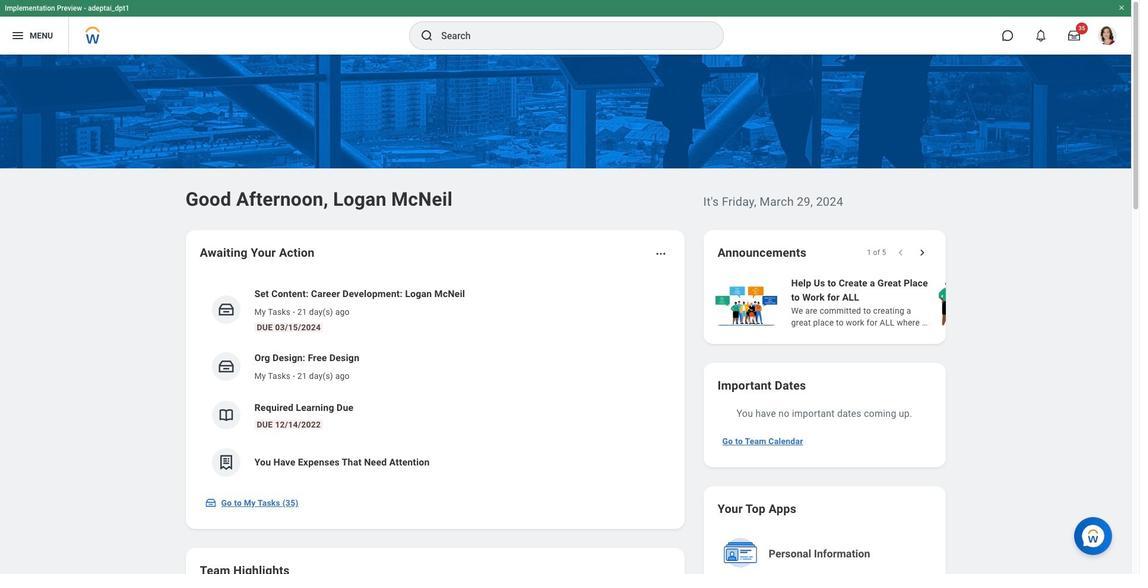 Task type: describe. For each thing, give the bounding box(es) containing it.
inbox large image
[[1068, 30, 1080, 42]]

close environment banner image
[[1118, 4, 1125, 11]]

0 horizontal spatial list
[[200, 278, 670, 487]]

inbox image
[[217, 301, 235, 319]]

search image
[[420, 29, 434, 43]]

related actions image
[[655, 248, 667, 260]]



Task type: vqa. For each thing, say whether or not it's contained in the screenshot.
My Gigs
no



Task type: locate. For each thing, give the bounding box(es) containing it.
dashboard expenses image
[[217, 454, 235, 472]]

1 vertical spatial inbox image
[[205, 498, 216, 510]]

inbox image
[[217, 358, 235, 376], [205, 498, 216, 510]]

main content
[[0, 55, 1140, 575]]

justify image
[[11, 29, 25, 43]]

status
[[867, 248, 886, 258]]

Search Workday  search field
[[441, 23, 699, 49]]

book open image
[[217, 407, 235, 425]]

chevron right small image
[[916, 247, 928, 259]]

notifications large image
[[1035, 30, 1047, 42]]

list
[[713, 276, 1140, 330], [200, 278, 670, 487]]

0 horizontal spatial inbox image
[[205, 498, 216, 510]]

chevron left small image
[[895, 247, 907, 259]]

1 horizontal spatial inbox image
[[217, 358, 235, 376]]

banner
[[0, 0, 1131, 55]]

profile logan mcneil image
[[1098, 26, 1117, 48]]

0 vertical spatial inbox image
[[217, 358, 235, 376]]

1 horizontal spatial list
[[713, 276, 1140, 330]]



